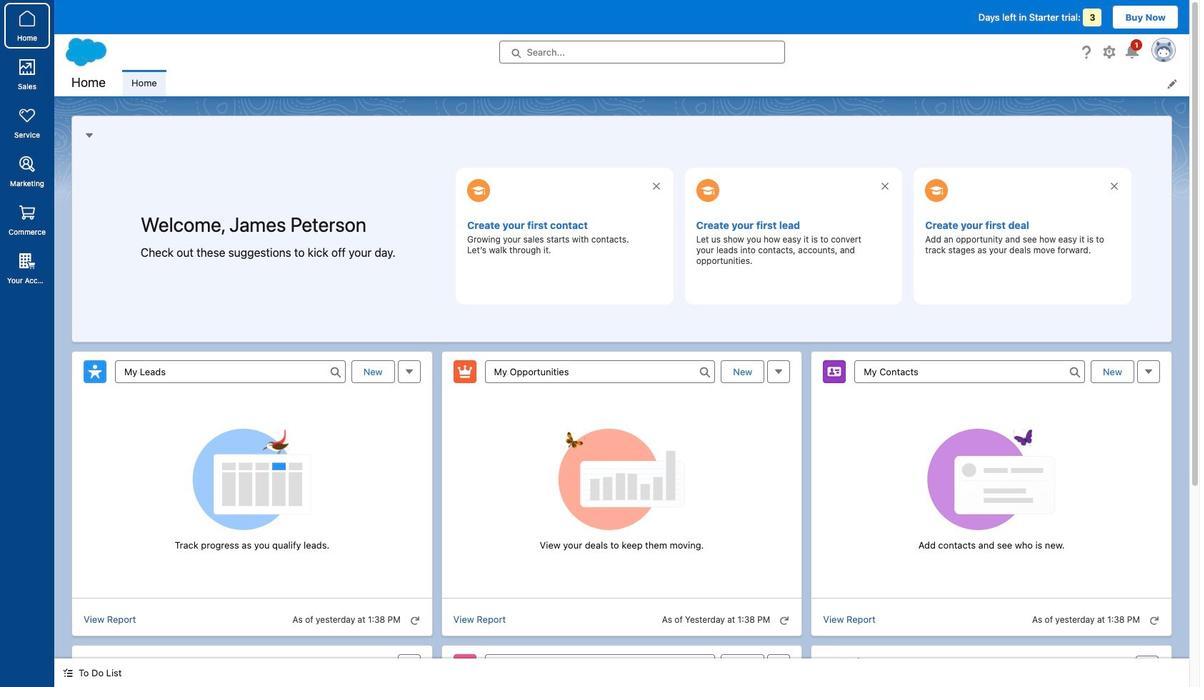 Task type: describe. For each thing, give the bounding box(es) containing it.
2 select an option text field from the left
[[855, 360, 1085, 383]]

1 select an option text field from the left
[[115, 360, 346, 383]]

text default image
[[63, 669, 73, 679]]



Task type: vqa. For each thing, say whether or not it's contained in the screenshot.
text default "icon"
yes



Task type: locate. For each thing, give the bounding box(es) containing it.
1 horizontal spatial select an option text field
[[855, 360, 1085, 383]]

list
[[123, 70, 1189, 96]]

0 horizontal spatial select an option text field
[[115, 360, 346, 383]]

Select an Option text field
[[115, 360, 346, 383], [855, 360, 1085, 383]]



